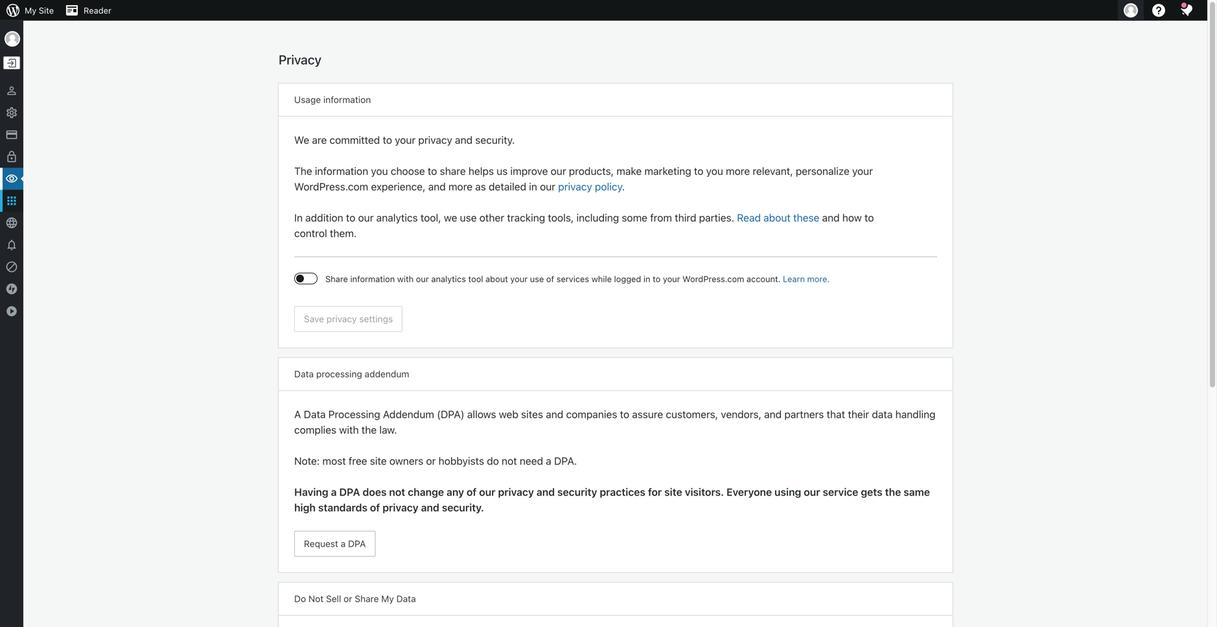 Task type: describe. For each thing, give the bounding box(es) containing it.
not
[[308, 594, 324, 604]]

in inside the information you choose to share helps us improve our products, make marketing to you more relevant, personalize your wordpress.com experience, and more as detailed in our
[[529, 181, 537, 193]]

including
[[577, 212, 619, 224]]

1 horizontal spatial about
[[764, 212, 791, 224]]

your up choose
[[395, 134, 416, 146]]

the information you choose to share helps us improve our products, make marketing to you more relevant, personalize your wordpress.com experience, and more as detailed in our
[[294, 165, 873, 193]]

using
[[775, 486, 801, 498]]

privacy
[[279, 52, 321, 67]]

to right committed
[[383, 134, 392, 146]]

request a dpa button
[[294, 531, 376, 557]]

the inside a data processing addendum (dpa) allows web sites and companies to assure customers, vendors, and partners that their data handling complies with the law.
[[362, 424, 377, 436]]

tracking
[[507, 212, 545, 224]]

we
[[294, 134, 309, 146]]

privacy policy link
[[558, 181, 622, 193]]

to inside a data processing addendum (dpa) allows web sites and companies to assure customers, vendors, and partners that their data handling complies with the law.
[[620, 408, 629, 421]]

learn more link
[[783, 274, 827, 284]]

some
[[622, 212, 647, 224]]

information for privacy
[[323, 94, 371, 105]]

policy
[[595, 181, 622, 193]]

assure
[[632, 408, 663, 421]]

credit_card image
[[5, 128, 18, 141]]

while
[[592, 274, 612, 284]]

1 horizontal spatial or
[[426, 455, 436, 467]]

and inside and how to control them.
[[822, 212, 840, 224]]

committed
[[330, 134, 380, 146]]

lock image
[[5, 150, 18, 163]]

help image
[[1151, 3, 1167, 18]]

and right sites
[[546, 408, 563, 421]]

0 horizontal spatial site
[[370, 455, 387, 467]]

logged
[[614, 274, 641, 284]]

standards
[[318, 502, 367, 514]]

1 vertical spatial .
[[827, 274, 830, 284]]

from
[[650, 212, 672, 224]]

a data processing addendum (dpa) allows web sites and companies to assure customers, vendors, and partners that their data handling complies with the law.
[[294, 408, 936, 436]]

need
[[520, 455, 543, 467]]

the
[[294, 165, 312, 177]]

wordpress.com inside the information you choose to share helps us improve our products, make marketing to you more relevant, personalize your wordpress.com experience, and more as detailed in our
[[294, 181, 368, 193]]

security. inside group
[[475, 134, 515, 146]]

allows
[[467, 408, 496, 421]]

security. inside having a dpa does not change any of our privacy and security practices for site visitors. everyone using our service gets the same high standards of privacy and security.
[[442, 502, 484, 514]]

free
[[349, 455, 367, 467]]

tool,
[[421, 212, 441, 224]]

security
[[557, 486, 597, 498]]

analytics for tool
[[431, 274, 466, 284]]

1 horizontal spatial not
[[502, 455, 517, 467]]

sites
[[521, 408, 543, 421]]

noah lott image
[[5, 31, 20, 47]]

and left partners
[[764, 408, 782, 421]]

note:
[[294, 455, 320, 467]]

analytics for tool,
[[376, 212, 418, 224]]

2 vertical spatial information
[[350, 274, 395, 284]]

your right logged
[[663, 274, 680, 284]]

addendum
[[365, 369, 409, 379]]

2 horizontal spatial a
[[546, 455, 551, 467]]

a
[[294, 408, 301, 421]]

1 vertical spatial use
[[530, 274, 544, 284]]

having a dpa does not change any of our privacy and security practices for site visitors. everyone using our service gets the same high standards of privacy and security.
[[294, 486, 930, 514]]

save
[[304, 314, 324, 324]]

that
[[827, 408, 845, 421]]

detailed
[[489, 181, 526, 193]]

any
[[447, 486, 464, 498]]

control
[[294, 227, 327, 239]]

data
[[872, 408, 893, 421]]

site inside having a dpa does not change any of our privacy and security practices for site visitors. everyone using our service gets the same high standards of privacy and security.
[[664, 486, 682, 498]]

high
[[294, 502, 316, 514]]

share information with our analytics tool about your use of services while logged in to your wordpress.com account. learn more .
[[325, 274, 830, 284]]

in
[[294, 212, 303, 224]]

read
[[737, 212, 761, 224]]

your inside the information you choose to share helps us improve our products, make marketing to you more relevant, personalize your wordpress.com experience, and more as detailed in our
[[852, 165, 873, 177]]

privacy up share at the top of page
[[418, 134, 452, 146]]

2 you from the left
[[706, 165, 723, 177]]

dpa.
[[554, 455, 577, 467]]

service
[[823, 486, 858, 498]]

request a dpa
[[304, 539, 366, 549]]

(dpa)
[[437, 408, 465, 421]]

and inside the information you choose to share helps us improve our products, make marketing to you more relevant, personalize your wordpress.com experience, and more as detailed in our
[[428, 181, 446, 193]]

data inside a data processing addendum (dpa) allows web sites and companies to assure customers, vendors, and partners that their data handling complies with the law.
[[304, 408, 326, 421]]

reader link
[[59, 0, 117, 21]]

do
[[294, 594, 306, 604]]

to up them.
[[346, 212, 355, 224]]

a for having
[[331, 486, 337, 498]]

notifications image
[[5, 239, 18, 251]]

handling
[[895, 408, 936, 421]]

my inside privacy main content
[[381, 594, 394, 604]]

companies
[[566, 408, 617, 421]]

apps image
[[5, 194, 18, 207]]

hobbyists
[[439, 455, 484, 467]]

make
[[617, 165, 642, 177]]

with inside a data processing addendum (dpa) allows web sites and companies to assure customers, vendors, and partners that their data handling complies with the law.
[[339, 424, 359, 436]]

a for request
[[341, 539, 346, 549]]

information for we are committed to your privacy and security.
[[315, 165, 368, 177]]

person image
[[5, 84, 18, 97]]

most
[[322, 455, 346, 467]]

1 vertical spatial of
[[467, 486, 477, 498]]

read about these link
[[737, 212, 819, 224]]

1 horizontal spatial more
[[726, 165, 750, 177]]

2 vertical spatial more
[[807, 274, 827, 284]]

everyone
[[727, 486, 772, 498]]

not inside having a dpa does not change any of our privacy and security practices for site visitors. everyone using our service gets the same high standards of privacy and security.
[[389, 486, 405, 498]]

marketing
[[645, 165, 691, 177]]

1 horizontal spatial wordpress.com
[[683, 274, 744, 284]]

our left tool
[[416, 274, 429, 284]]

to right logged
[[653, 274, 661, 284]]

vendors,
[[721, 408, 762, 421]]

sell
[[326, 594, 341, 604]]

0 horizontal spatial use
[[460, 212, 477, 224]]

of inside group
[[546, 274, 554, 284]]

products,
[[569, 165, 614, 177]]

0 horizontal spatial or
[[344, 594, 352, 604]]

note: most free site owners or hobbyists do not need a dpa.
[[294, 455, 577, 467]]

helps
[[469, 165, 494, 177]]



Task type: locate. For each thing, give the bounding box(es) containing it.
1 vertical spatial information
[[315, 165, 368, 177]]

improve
[[510, 165, 548, 177]]

your
[[395, 134, 416, 146], [852, 165, 873, 177], [510, 274, 528, 284], [663, 274, 680, 284]]

relevant,
[[753, 165, 793, 177]]

1 vertical spatial more
[[448, 181, 473, 193]]

0 vertical spatial share
[[325, 274, 348, 284]]

0 vertical spatial site
[[370, 455, 387, 467]]

other
[[479, 212, 504, 224]]

0 vertical spatial analytics
[[376, 212, 418, 224]]

security. up us at top
[[475, 134, 515, 146]]

change
[[408, 486, 444, 498]]

dpa right request
[[348, 539, 366, 549]]

use
[[460, 212, 477, 224], [530, 274, 544, 284]]

dpa
[[339, 486, 360, 498], [348, 539, 366, 549]]

0 vertical spatial with
[[397, 274, 414, 284]]

a up standards
[[331, 486, 337, 498]]

group inside privacy main content
[[294, 132, 937, 293]]

site
[[39, 6, 54, 15]]

third
[[675, 212, 696, 224]]

a inside button
[[341, 539, 346, 549]]

a inside having a dpa does not change any of our privacy and security practices for site visitors. everyone using our service gets the same high standards of privacy and security.
[[331, 486, 337, 498]]

save privacy settings
[[304, 314, 393, 324]]

security. down any
[[442, 502, 484, 514]]

0 vertical spatial in
[[529, 181, 537, 193]]

choose
[[391, 165, 425, 177]]

to right how
[[865, 212, 874, 224]]

about
[[764, 212, 791, 224], [486, 274, 508, 284]]

a right request
[[341, 539, 346, 549]]

share up save privacy settings
[[325, 274, 348, 284]]

information right usage
[[323, 94, 371, 105]]

information up settings
[[350, 274, 395, 284]]

you up experience,
[[371, 165, 388, 177]]

gets
[[861, 486, 883, 498]]

0 horizontal spatial a
[[331, 486, 337, 498]]

data
[[294, 369, 314, 379], [304, 408, 326, 421], [396, 594, 416, 604]]

group
[[294, 132, 937, 293]]

1 horizontal spatial use
[[530, 274, 544, 284]]

their
[[848, 408, 869, 421]]

privacy policy .
[[558, 181, 625, 193]]

privacy down products,
[[558, 181, 592, 193]]

use left the services at the top of page
[[530, 274, 544, 284]]

account.
[[747, 274, 781, 284]]

does
[[363, 486, 387, 498]]

group containing we are committed to your privacy and security.
[[294, 132, 937, 293]]

addition
[[305, 212, 343, 224]]

. down make
[[622, 181, 625, 193]]

more left relevant,
[[726, 165, 750, 177]]

use right the we
[[460, 212, 477, 224]]

1 vertical spatial analytics
[[431, 274, 466, 284]]

and down share at the top of page
[[428, 181, 446, 193]]

our down the improve
[[540, 181, 556, 193]]

a
[[546, 455, 551, 467], [331, 486, 337, 498], [341, 539, 346, 549]]

practices
[[600, 486, 645, 498]]

you up the "parties."
[[706, 165, 723, 177]]

0 vertical spatial a
[[546, 455, 551, 467]]

our right addition
[[358, 212, 374, 224]]

wordpress.com up addition
[[294, 181, 368, 193]]

the left the law.
[[362, 424, 377, 436]]

request
[[304, 539, 338, 549]]

dpa for request
[[348, 539, 366, 549]]

the right gets on the bottom
[[885, 486, 901, 498]]

to left share at the top of page
[[428, 165, 437, 177]]

0 vertical spatial my
[[25, 6, 36, 15]]

privacy right save
[[327, 314, 357, 324]]

more down share at the top of page
[[448, 181, 473, 193]]

privacy down change
[[383, 502, 419, 514]]

of down 'does'
[[370, 502, 380, 514]]

1 horizontal spatial in
[[644, 274, 650, 284]]

0 horizontal spatial analytics
[[376, 212, 418, 224]]

0 vertical spatial use
[[460, 212, 477, 224]]

information down committed
[[315, 165, 368, 177]]

1 horizontal spatial my
[[381, 594, 394, 604]]

processing
[[328, 408, 380, 421]]

2 vertical spatial a
[[341, 539, 346, 549]]

1 vertical spatial site
[[664, 486, 682, 498]]

privacy main content
[[279, 51, 953, 627]]

2 vertical spatial of
[[370, 502, 380, 514]]

dpa for having
[[339, 486, 360, 498]]

of right any
[[467, 486, 477, 498]]

1 horizontal spatial a
[[341, 539, 346, 549]]

how
[[842, 212, 862, 224]]

and left security
[[537, 486, 555, 498]]

privacy inside save privacy settings button
[[327, 314, 357, 324]]

0 horizontal spatial .
[[622, 181, 625, 193]]

my site
[[25, 6, 54, 15]]

my
[[25, 6, 36, 15], [381, 594, 394, 604]]

visitors.
[[685, 486, 724, 498]]

personalize
[[796, 165, 850, 177]]

of left the services at the top of page
[[546, 274, 554, 284]]

your right personalize on the right top of page
[[852, 165, 873, 177]]

owners
[[389, 455, 423, 467]]

and left how
[[822, 212, 840, 224]]

block image
[[5, 261, 18, 274]]

security.
[[475, 134, 515, 146], [442, 502, 484, 514]]

1 vertical spatial dpa
[[348, 539, 366, 549]]

1 you from the left
[[371, 165, 388, 177]]

0 horizontal spatial share
[[325, 274, 348, 284]]

0 horizontal spatial of
[[370, 502, 380, 514]]

tools,
[[548, 212, 574, 224]]

privacy
[[418, 134, 452, 146], [558, 181, 592, 193], [327, 314, 357, 324], [498, 486, 534, 498], [383, 502, 419, 514]]

learn
[[783, 274, 805, 284]]

our right 'using'
[[804, 486, 820, 498]]

we
[[444, 212, 457, 224]]

0 vertical spatial wordpress.com
[[294, 181, 368, 193]]

as
[[475, 181, 486, 193]]

1 vertical spatial or
[[344, 594, 352, 604]]

0 vertical spatial about
[[764, 212, 791, 224]]

0 vertical spatial the
[[362, 424, 377, 436]]

to right marketing
[[694, 165, 704, 177]]

for
[[648, 486, 662, 498]]

dpa up standards
[[339, 486, 360, 498]]

parties.
[[699, 212, 734, 224]]

share right sell
[[355, 594, 379, 604]]

0 horizontal spatial more
[[448, 181, 473, 193]]

visibility image
[[5, 172, 18, 185]]

us
[[497, 165, 508, 177]]

1 horizontal spatial the
[[885, 486, 901, 498]]

to left assure
[[620, 408, 629, 421]]

in
[[529, 181, 537, 193], [644, 274, 650, 284]]

. right learn
[[827, 274, 830, 284]]

the inside having a dpa does not change any of our privacy and security practices for site visitors. everyone using our service gets the same high standards of privacy and security.
[[885, 486, 901, 498]]

or right sell
[[344, 594, 352, 604]]

analytics left tool
[[431, 274, 466, 284]]

tool
[[468, 274, 483, 284]]

and up share at the top of page
[[455, 134, 473, 146]]

2 horizontal spatial of
[[546, 274, 554, 284]]

language image
[[5, 216, 18, 229]]

0 vertical spatial dpa
[[339, 486, 360, 498]]

log out of wordpress.com image
[[6, 57, 17, 69]]

0 vertical spatial more
[[726, 165, 750, 177]]

1 horizontal spatial with
[[397, 274, 414, 284]]

usage
[[294, 94, 321, 105]]

processing
[[316, 369, 362, 379]]

in right logged
[[644, 274, 650, 284]]

1 vertical spatial the
[[885, 486, 901, 498]]

having
[[294, 486, 328, 498]]

information inside the information you choose to share helps us improve our products, make marketing to you more relevant, personalize your wordpress.com experience, and more as detailed in our
[[315, 165, 368, 177]]

the
[[362, 424, 377, 436], [885, 486, 901, 498]]

my site link
[[0, 0, 59, 21]]

dpa inside request a dpa button
[[348, 539, 366, 549]]

these
[[793, 212, 819, 224]]

site right the 'for' at the bottom right
[[664, 486, 682, 498]]

0 horizontal spatial not
[[389, 486, 405, 498]]

1 vertical spatial about
[[486, 274, 508, 284]]

web
[[499, 408, 518, 421]]

of
[[546, 274, 554, 284], [467, 486, 477, 498], [370, 502, 380, 514]]

1 horizontal spatial of
[[467, 486, 477, 498]]

our right the improve
[[551, 165, 566, 177]]

and down change
[[421, 502, 439, 514]]

dpa inside having a dpa does not change any of our privacy and security practices for site visitors. everyone using our service gets the same high standards of privacy and security.
[[339, 486, 360, 498]]

wordpress.com left account.
[[683, 274, 744, 284]]

1 vertical spatial security.
[[442, 502, 484, 514]]

0 vertical spatial .
[[622, 181, 625, 193]]

1 horizontal spatial you
[[706, 165, 723, 177]]

in addition to our analytics tool, we use other tracking tools, including some from third parties. read about these
[[294, 212, 819, 224]]

0 horizontal spatial with
[[339, 424, 359, 436]]

our down do
[[479, 486, 496, 498]]

share inside group
[[325, 274, 348, 284]]

not
[[502, 455, 517, 467], [389, 486, 405, 498]]

0 vertical spatial or
[[426, 455, 436, 467]]

usage information
[[294, 94, 371, 105]]

and how to control them.
[[294, 212, 874, 239]]

data processing addendum
[[294, 369, 409, 379]]

1 horizontal spatial .
[[827, 274, 830, 284]]

not right do
[[502, 455, 517, 467]]

0 vertical spatial information
[[323, 94, 371, 105]]

0 vertical spatial data
[[294, 369, 314, 379]]

1 vertical spatial with
[[339, 424, 359, 436]]

your right tool
[[510, 274, 528, 284]]

0 vertical spatial not
[[502, 455, 517, 467]]

0 horizontal spatial wordpress.com
[[294, 181, 368, 193]]

0 horizontal spatial my
[[25, 6, 36, 15]]

more right learn
[[807, 274, 827, 284]]

1 horizontal spatial site
[[664, 486, 682, 498]]

.
[[622, 181, 625, 193], [827, 274, 830, 284]]

my right sell
[[381, 594, 394, 604]]

reader
[[84, 6, 111, 15]]

services
[[557, 274, 589, 284]]

0 vertical spatial security.
[[475, 134, 515, 146]]

1 vertical spatial wordpress.com
[[683, 274, 744, 284]]

share
[[440, 165, 466, 177]]

do
[[487, 455, 499, 467]]

not right 'does'
[[389, 486, 405, 498]]

addendum
[[383, 408, 434, 421]]

partners
[[784, 408, 824, 421]]

a left dpa.
[[546, 455, 551, 467]]

0 vertical spatial of
[[546, 274, 554, 284]]

2 horizontal spatial more
[[807, 274, 827, 284]]

customers,
[[666, 408, 718, 421]]

1 vertical spatial in
[[644, 274, 650, 284]]

privacy down need
[[498, 486, 534, 498]]

about right read
[[764, 212, 791, 224]]

my profile image
[[1124, 3, 1138, 17]]

site right free
[[370, 455, 387, 467]]

0 horizontal spatial in
[[529, 181, 537, 193]]

and
[[455, 134, 473, 146], [428, 181, 446, 193], [822, 212, 840, 224], [546, 408, 563, 421], [764, 408, 782, 421], [537, 486, 555, 498], [421, 502, 439, 514]]

in down the improve
[[529, 181, 537, 193]]

save privacy settings button
[[294, 306, 403, 332]]

1 vertical spatial my
[[381, 594, 394, 604]]

1 horizontal spatial analytics
[[431, 274, 466, 284]]

1 vertical spatial not
[[389, 486, 405, 498]]

settings
[[359, 314, 393, 324]]

to inside and how to control them.
[[865, 212, 874, 224]]

experience,
[[371, 181, 426, 193]]

0 horizontal spatial about
[[486, 274, 508, 284]]

about right tool
[[486, 274, 508, 284]]

2 vertical spatial data
[[396, 594, 416, 604]]

settings image
[[5, 106, 18, 119]]

or right 'owners'
[[426, 455, 436, 467]]

analytics down experience,
[[376, 212, 418, 224]]

site
[[370, 455, 387, 467], [664, 486, 682, 498]]

complies
[[294, 424, 336, 436]]

0 horizontal spatial you
[[371, 165, 388, 177]]

manage your notifications image
[[1179, 3, 1194, 18]]

same
[[904, 486, 930, 498]]

1 horizontal spatial share
[[355, 594, 379, 604]]

0 horizontal spatial the
[[362, 424, 377, 436]]

1 vertical spatial share
[[355, 594, 379, 604]]

my left site
[[25, 6, 36, 15]]

law.
[[379, 424, 397, 436]]

1 vertical spatial a
[[331, 486, 337, 498]]

1 vertical spatial data
[[304, 408, 326, 421]]



Task type: vqa. For each thing, say whether or not it's contained in the screenshot.
of to the top
yes



